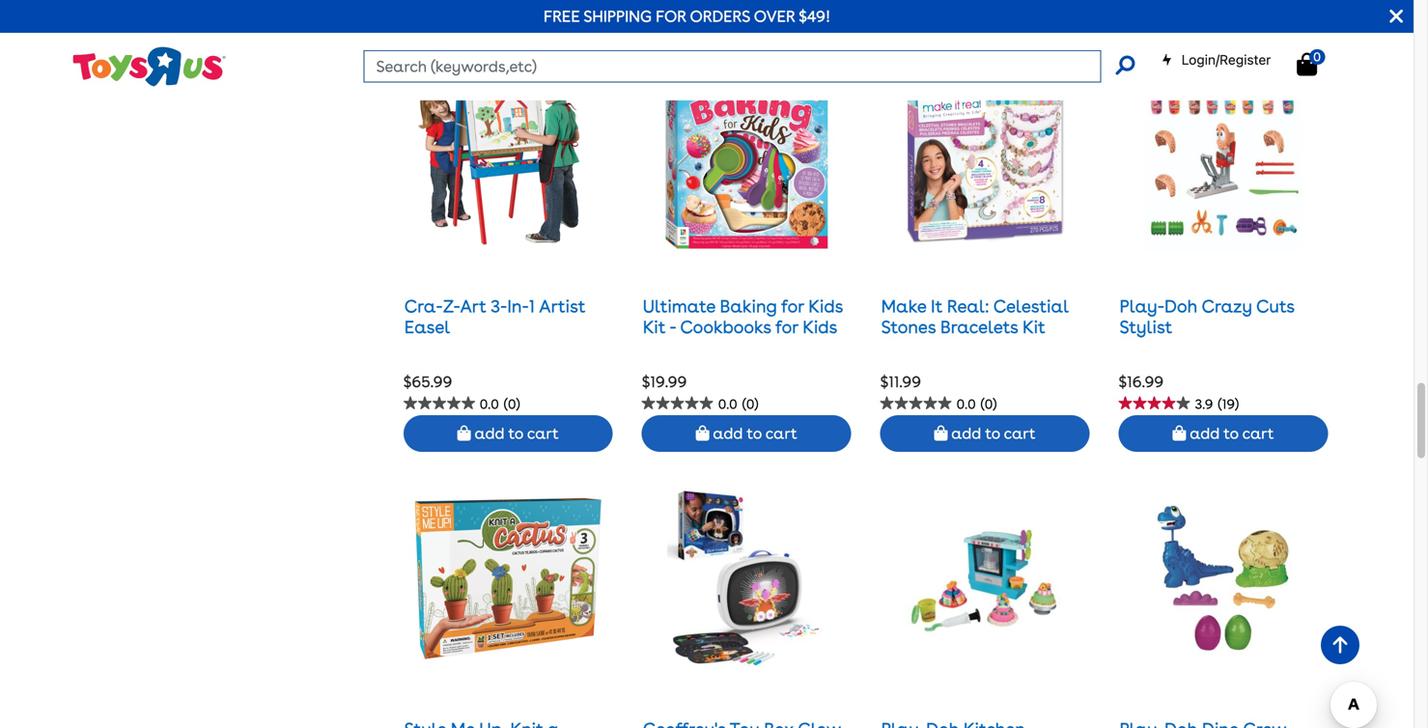 Task type: locate. For each thing, give the bounding box(es) containing it.
$16.99
[[1119, 372, 1164, 391]]

0.0 down bracelets
[[957, 396, 976, 412]]

2 0.0 (0) from the left
[[718, 396, 759, 412]]

1 horizontal spatial shopping bag image
[[1297, 53, 1317, 76]]

3 (0) from the left
[[981, 396, 997, 412]]

add for cra-
[[475, 424, 504, 443]]

to for cra-z-art 3-in-1 artist easel
[[508, 424, 523, 443]]

kids right baking
[[809, 296, 843, 317]]

0.0 for for
[[718, 396, 737, 412]]

celestial
[[993, 296, 1069, 317]]

cookbooks
[[680, 317, 771, 338]]

stylist
[[1120, 317, 1173, 338]]

2 horizontal spatial 0.0
[[957, 396, 976, 412]]

$19.99
[[642, 372, 687, 391]]

ultimate baking for kids kit - cookbooks for kids link
[[643, 296, 843, 338]]

0 horizontal spatial (0)
[[504, 396, 520, 412]]

0
[[1313, 49, 1321, 64]]

0.0 down cra-z-art 3-in-1 artist easel
[[480, 396, 499, 412]]

2 horizontal spatial 0.0 (0)
[[957, 396, 997, 412]]

real:
[[947, 296, 989, 317]]

2 horizontal spatial (0)
[[981, 396, 997, 412]]

shopping bag image
[[696, 2, 709, 18], [457, 425, 471, 441], [696, 425, 709, 441], [934, 425, 948, 441]]

add
[[475, 1, 504, 20], [713, 1, 743, 20], [475, 424, 504, 443], [713, 424, 743, 443], [951, 424, 981, 443], [1190, 424, 1220, 443]]

cart for ultimate baking for kids kit - cookbooks for kids
[[766, 424, 797, 443]]

1 0.0 from the left
[[480, 396, 499, 412]]

0 horizontal spatial 0.0
[[480, 396, 499, 412]]

kids
[[809, 296, 843, 317], [803, 317, 838, 338]]

it
[[931, 296, 943, 317]]

free
[[544, 7, 580, 26]]

2 0.0 from the left
[[718, 396, 737, 412]]

to
[[508, 1, 523, 20], [747, 1, 762, 20], [508, 424, 523, 443], [747, 424, 762, 443], [985, 424, 1000, 443], [1224, 424, 1239, 443]]

0.0
[[480, 396, 499, 412], [718, 396, 737, 412], [957, 396, 976, 412]]

geoffrey's toy box glow creative light-up 333 pieces peg art, created for macy's image
[[667, 481, 826, 674]]

make it real: celestial stones bracelets kit link
[[881, 296, 1069, 338]]

0 vertical spatial shopping bag image
[[1297, 53, 1317, 76]]

None search field
[[364, 50, 1135, 83]]

shopping bag image for 0 link
[[1297, 53, 1317, 76]]

0.0 (0) down bracelets
[[957, 396, 997, 412]]

$65.99
[[403, 372, 452, 391]]

0.0 (0)
[[480, 396, 520, 412], [718, 396, 759, 412], [957, 396, 997, 412]]

kit down "celestial"
[[1023, 317, 1046, 338]]

play-doh dino crew growin' tall bronto image
[[1144, 481, 1303, 674]]

kit left -
[[643, 317, 666, 338]]

1 horizontal spatial kit
[[1023, 317, 1046, 338]]

0 horizontal spatial 0.0 (0)
[[480, 396, 520, 412]]

0.0 down cookbooks
[[718, 396, 737, 412]]

3 0.0 (0) from the left
[[957, 396, 997, 412]]

add to cart for cra-z-art 3-in-1 artist easel
[[471, 424, 559, 443]]

shopping bag image
[[1297, 53, 1317, 76], [1173, 425, 1186, 441]]

0 link
[[1297, 49, 1337, 77]]

2 (0) from the left
[[742, 396, 759, 412]]

(0) down cookbooks
[[742, 396, 759, 412]]

shopping bag image for ultimate baking for kids kit - cookbooks for kids
[[696, 425, 709, 441]]

3.9
[[1195, 396, 1213, 412]]

kit inside ultimate baking for kids kit - cookbooks for kids
[[643, 317, 666, 338]]

add for ultimate
[[713, 424, 743, 443]]

play-doh kitchen creations rising cake oven play set image
[[906, 481, 1064, 674]]

toys r us image
[[71, 45, 226, 88]]

1 horizontal spatial 0.0
[[718, 396, 737, 412]]

1 horizontal spatial (0)
[[742, 396, 759, 412]]

to for make it real: celestial stones bracelets kit
[[985, 424, 1000, 443]]

0.0 (0) down cookbooks
[[718, 396, 759, 412]]

(0)
[[504, 396, 520, 412], [742, 396, 759, 412], [981, 396, 997, 412]]

0 horizontal spatial shopping bag image
[[1173, 425, 1186, 441]]

1 0.0 (0) from the left
[[480, 396, 520, 412]]

shipping
[[584, 7, 652, 26]]

shopping bag image inside 0 link
[[1297, 53, 1317, 76]]

1 vertical spatial shopping bag image
[[1173, 425, 1186, 441]]

for
[[781, 296, 804, 317], [775, 317, 798, 338]]

kit
[[643, 317, 666, 338], [1023, 317, 1046, 338]]

1 kit from the left
[[643, 317, 666, 338]]

-
[[670, 317, 676, 338]]

shopping bag image inside the add to cart button
[[1173, 425, 1186, 441]]

1 horizontal spatial 0.0 (0)
[[718, 396, 759, 412]]

0 horizontal spatial kit
[[643, 317, 666, 338]]

2 kit from the left
[[1023, 317, 1046, 338]]

0.0 (0) for for
[[718, 396, 759, 412]]

(0) down cra-z-art 3-in-1 artist easel
[[504, 396, 520, 412]]

cart
[[527, 1, 559, 20], [766, 1, 797, 20], [527, 424, 559, 443], [766, 424, 797, 443], [1004, 424, 1036, 443], [1242, 424, 1274, 443]]

crazy
[[1202, 296, 1252, 317]]

1 (0) from the left
[[504, 396, 520, 412]]

0.0 (0) down cra-z-art 3-in-1 artist easel
[[480, 396, 520, 412]]

0.0 for easel
[[480, 396, 499, 412]]

(0) down bracelets
[[981, 396, 997, 412]]

cart for make it real: celestial stones bracelets kit
[[1004, 424, 1036, 443]]

add to cart
[[471, 1, 559, 20], [709, 1, 797, 20], [471, 424, 559, 443], [709, 424, 797, 443], [948, 424, 1036, 443], [1186, 424, 1274, 443]]

add to cart for play-doh crazy cuts stylist
[[1186, 424, 1274, 443]]

cart for cra-z-art 3-in-1 artist easel
[[527, 424, 559, 443]]

doh
[[1165, 296, 1198, 317]]

login/register button
[[1161, 50, 1271, 70]]

3 0.0 from the left
[[957, 396, 976, 412]]

add to cart button
[[403, 0, 613, 29], [642, 0, 851, 29], [403, 415, 613, 452], [642, 415, 851, 452], [880, 415, 1090, 452], [1119, 415, 1328, 452]]

(19)
[[1218, 396, 1239, 412]]

to for ultimate baking for kids kit - cookbooks for kids
[[747, 424, 762, 443]]



Task type: vqa. For each thing, say whether or not it's contained in the screenshot.
3.9
yes



Task type: describe. For each thing, give the bounding box(es) containing it.
for down baking
[[775, 317, 798, 338]]

1
[[529, 296, 535, 317]]

shopping bag image for the add to cart button associated with play-
[[1173, 425, 1186, 441]]

shopping bag image for make it real: celestial stones bracelets kit
[[934, 425, 948, 441]]

free shipping for orders over $49!
[[544, 7, 831, 26]]

baking
[[720, 296, 777, 317]]

(0) for easel
[[504, 396, 520, 412]]

0.0 (0) for easel
[[480, 396, 520, 412]]

cart for play-doh crazy cuts stylist
[[1242, 424, 1274, 443]]

3-
[[491, 296, 507, 317]]

artist
[[539, 296, 585, 317]]

Enter Keyword or Item No. search field
[[364, 50, 1101, 83]]

add to cart button for cra-
[[403, 415, 613, 452]]

free shipping for orders over $49! link
[[544, 7, 831, 26]]

stones
[[881, 317, 936, 338]]

art
[[460, 296, 486, 317]]

add to cart button for ultimate
[[642, 415, 851, 452]]

bracelets
[[940, 317, 1018, 338]]

cra-z-art 3-in-1 artist easel image
[[411, 58, 605, 252]]

kids left stones
[[803, 317, 838, 338]]

over
[[754, 7, 795, 26]]

style me up, knit a cactus, kids knitting image
[[411, 481, 605, 674]]

make it real: celestial stones bracelets kit
[[881, 296, 1069, 338]]

add for make
[[951, 424, 981, 443]]

ultimate baking for kids kit - cookbooks for kids image
[[650, 58, 843, 252]]

$11.99
[[880, 372, 921, 391]]

ultimate baking for kids kit - cookbooks for kids
[[643, 296, 843, 338]]

add to cart button for make
[[880, 415, 1090, 452]]

cra-z-art 3-in-1 artist easel
[[404, 296, 585, 338]]

play-doh crazy cuts stylist link
[[1120, 296, 1295, 338]]

login/register
[[1182, 52, 1271, 68]]

3.9 (19)
[[1195, 396, 1239, 412]]

orders
[[690, 7, 750, 26]]

ultimate
[[643, 296, 715, 317]]

easel
[[404, 317, 450, 338]]

make
[[881, 296, 926, 317]]

close button image
[[1390, 6, 1403, 27]]

to for play-doh crazy cuts stylist
[[1224, 424, 1239, 443]]

add to cart for make it real: celestial stones bracelets kit
[[948, 424, 1036, 443]]

in-
[[507, 296, 529, 317]]

kit inside make it real: celestial stones bracelets kit
[[1023, 317, 1046, 338]]

for
[[656, 7, 686, 26]]

add for play-
[[1190, 424, 1220, 443]]

play-doh crazy cuts stylist image
[[1144, 58, 1303, 252]]

add to cart for ultimate baking for kids kit - cookbooks for kids
[[709, 424, 797, 443]]

shopping bag image for cra-z-art 3-in-1 artist easel
[[457, 425, 471, 441]]

$49!
[[799, 7, 831, 26]]

play-
[[1120, 296, 1165, 317]]

for right baking
[[781, 296, 804, 317]]

cra-z-art 3-in-1 artist easel link
[[404, 296, 585, 338]]

make it real: celestial stones bracelets kit image
[[888, 58, 1082, 252]]

cra-
[[404, 296, 443, 317]]

play-doh crazy cuts stylist
[[1120, 296, 1295, 338]]

z-
[[443, 296, 460, 317]]

(0) for for
[[742, 396, 759, 412]]

add to cart button for play-
[[1119, 415, 1328, 452]]

cuts
[[1256, 296, 1295, 317]]



